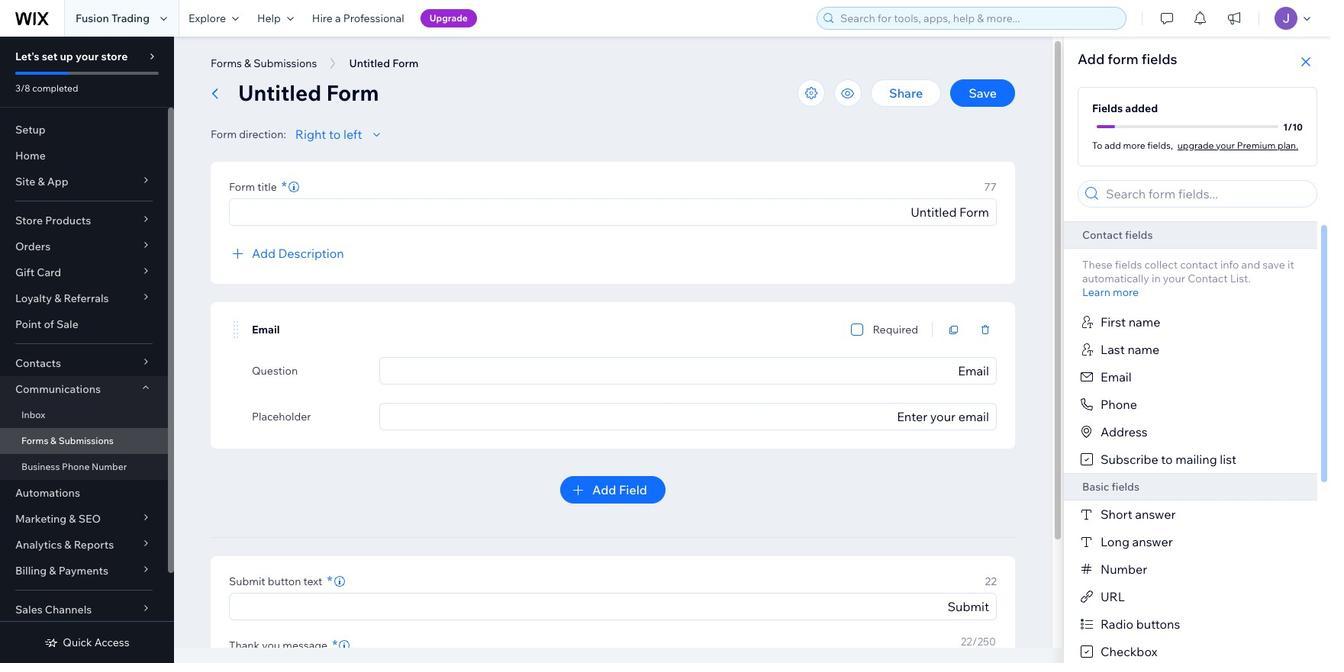 Task type: describe. For each thing, give the bounding box(es) containing it.
analytics & reports
[[15, 538, 114, 552]]

name for first name
[[1129, 314, 1161, 330]]

untitled form inside untitled form button
[[349, 56, 419, 70]]

contact
[[1180, 258, 1218, 272]]

22 for 22 / 250
[[961, 635, 972, 649]]

forms & submissions for the forms & submissions link
[[21, 435, 114, 447]]

business
[[21, 461, 60, 473]]

text
[[303, 575, 322, 589]]

untitled inside button
[[349, 56, 390, 70]]

fields for basic
[[1112, 480, 1140, 494]]

last name
[[1101, 342, 1160, 357]]

these
[[1082, 258, 1113, 272]]

help button
[[248, 0, 303, 37]]

setup
[[15, 123, 46, 137]]

submissions for the forms & submissions 'button'
[[254, 56, 317, 70]]

button
[[268, 575, 301, 589]]

1
[[1283, 121, 1288, 132]]

basic
[[1082, 480, 1109, 494]]

your inside sidebar element
[[76, 50, 99, 63]]

& for analytics & reports popup button
[[64, 538, 71, 552]]

fields for these
[[1115, 258, 1142, 272]]

billing & payments
[[15, 564, 108, 578]]

completed
[[32, 82, 78, 94]]

form inside form title *
[[229, 180, 255, 194]]

22 for 22
[[985, 575, 997, 589]]

left
[[343, 127, 362, 142]]

3/8 completed
[[15, 82, 78, 94]]

forms & submissions link
[[0, 428, 168, 454]]

short
[[1101, 507, 1133, 522]]

site & app button
[[0, 169, 168, 195]]

form inside button
[[392, 56, 419, 70]]

site
[[15, 175, 35, 189]]

forms & submissions for the forms & submissions 'button'
[[211, 56, 317, 70]]

let's
[[15, 50, 39, 63]]

billing
[[15, 564, 47, 578]]

more inside these fields collect contact info and save it automatically in your contact list. learn more
[[1113, 285, 1139, 299]]

these fields collect contact info and save it automatically in your contact list. learn more
[[1082, 258, 1294, 299]]

fields,
[[1148, 139, 1173, 151]]

share button
[[871, 79, 941, 107]]

access
[[94, 636, 130, 650]]

required
[[873, 323, 918, 337]]

to for subscribe
[[1161, 452, 1173, 467]]

/ for 22
[[972, 635, 977, 649]]

quick access
[[63, 636, 130, 650]]

site & app
[[15, 175, 68, 189]]

Search for tools, apps, help & more... field
[[836, 8, 1121, 29]]

fields
[[1092, 102, 1123, 115]]

trading
[[111, 11, 150, 25]]

form direction:
[[211, 127, 286, 141]]

title
[[257, 180, 277, 194]]

mailing
[[1176, 452, 1217, 467]]

marketing & seo
[[15, 512, 101, 526]]

Search form fields... field
[[1101, 181, 1312, 207]]

sales channels
[[15, 603, 92, 617]]

& for the forms & submissions 'button'
[[244, 56, 251, 70]]

it
[[1288, 258, 1294, 272]]

0 vertical spatial more
[[1123, 139, 1146, 151]]

number inside sidebar element
[[92, 461, 127, 473]]

add for add description
[[252, 246, 276, 261]]

fusion
[[76, 11, 109, 25]]

to add more fields, upgrade your premium plan.
[[1092, 139, 1299, 151]]

& for the loyalty & referrals "popup button"
[[54, 292, 61, 305]]

sales channels button
[[0, 597, 168, 623]]

name for last name
[[1128, 342, 1160, 357]]

quick
[[63, 636, 92, 650]]

form up left
[[326, 79, 379, 106]]

learn more link
[[1082, 285, 1139, 299]]

orders button
[[0, 234, 168, 260]]

Type your question here... field
[[384, 358, 992, 384]]

radio buttons
[[1101, 617, 1180, 632]]

you
[[262, 639, 280, 653]]

basic fields
[[1082, 480, 1140, 494]]

explore
[[189, 11, 226, 25]]

forms for the forms & submissions 'button'
[[211, 56, 242, 70]]

upgrade
[[1178, 139, 1214, 151]]

22 / 250
[[961, 635, 996, 649]]

short answer
[[1101, 507, 1176, 522]]

contacts
[[15, 356, 61, 370]]

forms & submissions button
[[203, 52, 325, 75]]

submissions for the forms & submissions link
[[59, 435, 114, 447]]

reports
[[74, 538, 114, 552]]

store products button
[[0, 208, 168, 234]]

list
[[1220, 452, 1237, 467]]

communications button
[[0, 376, 168, 402]]

contact inside these fields collect contact info and save it automatically in your contact list. learn more
[[1188, 272, 1228, 285]]

upgrade
[[429, 12, 468, 24]]

contacts button
[[0, 350, 168, 376]]

seo
[[78, 512, 101, 526]]

marketing
[[15, 512, 67, 526]]

gift card
[[15, 266, 61, 279]]

setup link
[[0, 117, 168, 143]]

hire a professional
[[312, 11, 404, 25]]

hire a professional link
[[303, 0, 413, 37]]

buttons
[[1136, 617, 1180, 632]]

direction:
[[239, 127, 286, 141]]

loyalty & referrals
[[15, 292, 109, 305]]

gift card button
[[0, 260, 168, 285]]

to for right
[[329, 127, 341, 142]]

a
[[335, 11, 341, 25]]

0 vertical spatial contact
[[1082, 228, 1123, 242]]

untitled form button
[[342, 52, 426, 75]]

info
[[1221, 258, 1239, 272]]

share
[[889, 85, 923, 101]]

loyalty
[[15, 292, 52, 305]]

automatically
[[1082, 272, 1149, 285]]

radio
[[1101, 617, 1134, 632]]



Task type: locate. For each thing, give the bounding box(es) containing it.
add left description
[[252, 246, 276, 261]]

long answer
[[1101, 534, 1173, 550]]

email up question
[[252, 323, 280, 337]]

answer for long answer
[[1132, 534, 1173, 550]]

0 horizontal spatial forms & submissions
[[21, 435, 114, 447]]

fields inside these fields collect contact info and save it automatically in your contact list. learn more
[[1115, 258, 1142, 272]]

upgrade your premium plan. button
[[1178, 138, 1299, 152]]

your right up
[[76, 50, 99, 63]]

& right loyalty
[[54, 292, 61, 305]]

form
[[1108, 50, 1139, 68]]

* right title
[[282, 178, 287, 195]]

last
[[1101, 342, 1125, 357]]

2 vertical spatial your
[[1163, 272, 1185, 285]]

3/8
[[15, 82, 30, 94]]

contact up these
[[1082, 228, 1123, 242]]

upgrade button
[[420, 9, 477, 27]]

1 horizontal spatial /
[[1288, 121, 1293, 132]]

* for submit button text *
[[327, 573, 333, 590]]

sidebar element
[[0, 37, 174, 663]]

&
[[244, 56, 251, 70], [38, 175, 45, 189], [54, 292, 61, 305], [50, 435, 56, 447], [69, 512, 76, 526], [64, 538, 71, 552], [49, 564, 56, 578]]

description
[[278, 246, 344, 261]]

professional
[[343, 11, 404, 25]]

name up last name
[[1129, 314, 1161, 330]]

0 vertical spatial phone
[[1101, 397, 1137, 412]]

Add placeholder text… field
[[384, 404, 992, 430]]

Add form title... field
[[234, 199, 992, 225]]

0 vertical spatial untitled
[[349, 56, 390, 70]]

untitled
[[349, 56, 390, 70], [238, 79, 321, 106]]

sale
[[56, 318, 78, 331]]

untitled form up right
[[238, 79, 379, 106]]

name
[[1129, 314, 1161, 330], [1128, 342, 1160, 357]]

/ for 1
[[1288, 121, 1293, 132]]

orders
[[15, 240, 51, 253]]

0 vertical spatial 22
[[985, 575, 997, 589]]

1 horizontal spatial phone
[[1101, 397, 1137, 412]]

sales
[[15, 603, 43, 617]]

email down last
[[1101, 369, 1132, 385]]

add description
[[252, 246, 344, 261]]

0 vertical spatial forms
[[211, 56, 242, 70]]

forms & submissions down the help
[[211, 56, 317, 70]]

phone inside sidebar element
[[62, 461, 90, 473]]

2 vertical spatial add
[[592, 482, 616, 498]]

0 vertical spatial *
[[282, 178, 287, 195]]

0 vertical spatial submissions
[[254, 56, 317, 70]]

22 left 250
[[961, 635, 972, 649]]

1 vertical spatial email
[[1101, 369, 1132, 385]]

hire
[[312, 11, 333, 25]]

analytics & reports button
[[0, 532, 168, 558]]

1 vertical spatial answer
[[1132, 534, 1173, 550]]

0 vertical spatial add
[[1078, 50, 1105, 68]]

add for add field
[[592, 482, 616, 498]]

& for the marketing & seo "popup button"
[[69, 512, 76, 526]]

1 vertical spatial untitled form
[[238, 79, 379, 106]]

1 horizontal spatial submissions
[[254, 56, 317, 70]]

set
[[42, 50, 58, 63]]

1 vertical spatial contact
[[1188, 272, 1228, 285]]

add field
[[592, 482, 647, 498]]

* right message
[[332, 637, 338, 654]]

payments
[[59, 564, 108, 578]]

0 horizontal spatial to
[[329, 127, 341, 142]]

submit
[[229, 575, 265, 589]]

0 vertical spatial name
[[1129, 314, 1161, 330]]

0 horizontal spatial untitled
[[238, 79, 321, 106]]

1 vertical spatial /
[[972, 635, 977, 649]]

& up business on the left bottom
[[50, 435, 56, 447]]

phone up address
[[1101, 397, 1137, 412]]

forms & submissions inside 'button'
[[211, 56, 317, 70]]

1 horizontal spatial your
[[1163, 272, 1185, 285]]

automations link
[[0, 480, 168, 506]]

contact left list. at the top of the page
[[1188, 272, 1228, 285]]

right to left
[[295, 127, 362, 142]]

0 vertical spatial untitled form
[[349, 56, 419, 70]]

2 horizontal spatial your
[[1216, 139, 1235, 151]]

1 horizontal spatial forms
[[211, 56, 242, 70]]

10
[[1293, 121, 1303, 132]]

& right billing
[[49, 564, 56, 578]]

form
[[392, 56, 419, 70], [326, 79, 379, 106], [211, 127, 237, 141], [229, 180, 255, 194]]

add
[[1105, 139, 1121, 151]]

checkbox
[[1101, 644, 1158, 660]]

help
[[257, 11, 281, 25]]

in
[[1152, 272, 1161, 285]]

communications
[[15, 382, 101, 396]]

form left title
[[229, 180, 255, 194]]

forms inside sidebar element
[[21, 435, 48, 447]]

fields down subscribe in the bottom right of the page
[[1112, 480, 1140, 494]]

fields up collect on the right top
[[1125, 228, 1153, 242]]

more right add
[[1123, 139, 1146, 151]]

1 vertical spatial to
[[1161, 452, 1173, 467]]

products
[[45, 214, 91, 227]]

store products
[[15, 214, 91, 227]]

& down help button
[[244, 56, 251, 70]]

1 vertical spatial name
[[1128, 342, 1160, 357]]

0 vertical spatial number
[[92, 461, 127, 473]]

forms down explore
[[211, 56, 242, 70]]

your right the upgrade
[[1216, 139, 1235, 151]]

fields for contact
[[1125, 228, 1153, 242]]

1 horizontal spatial to
[[1161, 452, 1173, 467]]

fields right form
[[1142, 50, 1178, 68]]

0 horizontal spatial 22
[[961, 635, 972, 649]]

1 horizontal spatial contact
[[1188, 272, 1228, 285]]

77
[[984, 180, 997, 194]]

automations
[[15, 486, 80, 500]]

1 horizontal spatial number
[[1101, 562, 1148, 577]]

0 vertical spatial email
[[252, 323, 280, 337]]

inbox link
[[0, 402, 168, 428]]

0 vertical spatial forms & submissions
[[211, 56, 317, 70]]

analytics
[[15, 538, 62, 552]]

answer for short answer
[[1135, 507, 1176, 522]]

your inside these fields collect contact info and save it automatically in your contact list. learn more
[[1163, 272, 1185, 285]]

gift
[[15, 266, 34, 279]]

point of sale
[[15, 318, 78, 331]]

1 horizontal spatial untitled
[[349, 56, 390, 70]]

add
[[1078, 50, 1105, 68], [252, 246, 276, 261], [592, 482, 616, 498]]

1 vertical spatial number
[[1101, 562, 1148, 577]]

home link
[[0, 143, 168, 169]]

list.
[[1230, 272, 1251, 285]]

form down "professional"
[[392, 56, 419, 70]]

right to left button
[[295, 125, 385, 144]]

2 vertical spatial *
[[332, 637, 338, 654]]

1 vertical spatial more
[[1113, 285, 1139, 299]]

add for add form fields
[[1078, 50, 1105, 68]]

to left left
[[329, 127, 341, 142]]

plan.
[[1278, 139, 1299, 151]]

store
[[15, 214, 43, 227]]

forms
[[211, 56, 242, 70], [21, 435, 48, 447]]

0 horizontal spatial contact
[[1082, 228, 1123, 242]]

1 vertical spatial forms & submissions
[[21, 435, 114, 447]]

22 up 250
[[985, 575, 997, 589]]

submissions down the inbox link
[[59, 435, 114, 447]]

& for 'billing & payments' popup button
[[49, 564, 56, 578]]

your right in
[[1163, 272, 1185, 285]]

0 vertical spatial your
[[76, 50, 99, 63]]

collect
[[1145, 258, 1178, 272]]

1 vertical spatial forms
[[21, 435, 48, 447]]

business phone number link
[[0, 454, 168, 480]]

1 vertical spatial untitled
[[238, 79, 321, 106]]

1 horizontal spatial 22
[[985, 575, 997, 589]]

contact fields
[[1082, 228, 1153, 242]]

submissions inside 'button'
[[254, 56, 317, 70]]

home
[[15, 149, 46, 163]]

forms & submissions up business phone number
[[21, 435, 114, 447]]

phone down the forms & submissions link
[[62, 461, 90, 473]]

1 vertical spatial 22
[[961, 635, 972, 649]]

placeholder
[[252, 410, 311, 424]]

answer down short answer
[[1132, 534, 1173, 550]]

22
[[985, 575, 997, 589], [961, 635, 972, 649]]

e.g., Submit field
[[234, 594, 992, 620]]

0 horizontal spatial phone
[[62, 461, 90, 473]]

save button
[[950, 79, 1015, 107]]

up
[[60, 50, 73, 63]]

fields left in
[[1115, 258, 1142, 272]]

0 horizontal spatial add
[[252, 246, 276, 261]]

* for thank you message *
[[332, 637, 338, 654]]

loyalty & referrals button
[[0, 285, 168, 311]]

& for site & app 'popup button'
[[38, 175, 45, 189]]

forms & submissions inside sidebar element
[[21, 435, 114, 447]]

1 horizontal spatial forms & submissions
[[211, 56, 317, 70]]

address
[[1101, 424, 1148, 440]]

0 vertical spatial answer
[[1135, 507, 1176, 522]]

0 horizontal spatial number
[[92, 461, 127, 473]]

2 horizontal spatial add
[[1078, 50, 1105, 68]]

card
[[37, 266, 61, 279]]

contact
[[1082, 228, 1123, 242], [1188, 272, 1228, 285]]

& left seo
[[69, 512, 76, 526]]

untitled down the forms & submissions 'button'
[[238, 79, 321, 106]]

1 vertical spatial your
[[1216, 139, 1235, 151]]

submissions inside sidebar element
[[59, 435, 114, 447]]

1 horizontal spatial email
[[1101, 369, 1132, 385]]

your
[[76, 50, 99, 63], [1216, 139, 1235, 151], [1163, 272, 1185, 285]]

untitled form down "professional"
[[349, 56, 419, 70]]

fusion trading
[[76, 11, 150, 25]]

answer up long answer
[[1135, 507, 1176, 522]]

channels
[[45, 603, 92, 617]]

0 horizontal spatial forms
[[21, 435, 48, 447]]

add left field
[[592, 482, 616, 498]]

first name
[[1101, 314, 1161, 330]]

submissions down help button
[[254, 56, 317, 70]]

& inside 'button'
[[244, 56, 251, 70]]

& for the forms & submissions link
[[50, 435, 56, 447]]

question
[[252, 364, 298, 378]]

untitled down "professional"
[[349, 56, 390, 70]]

1 vertical spatial *
[[327, 573, 333, 590]]

& left reports
[[64, 538, 71, 552]]

name down first name
[[1128, 342, 1160, 357]]

subscribe to mailing list
[[1101, 452, 1237, 467]]

number
[[92, 461, 127, 473], [1101, 562, 1148, 577]]

more right the learn
[[1113, 285, 1139, 299]]

message
[[283, 639, 328, 653]]

let's set up your store
[[15, 50, 128, 63]]

forms inside 'button'
[[211, 56, 242, 70]]

forms for the forms & submissions link
[[21, 435, 48, 447]]

0 horizontal spatial your
[[76, 50, 99, 63]]

0 horizontal spatial /
[[972, 635, 977, 649]]

& inside 'popup button'
[[38, 175, 45, 189]]

fields added
[[1092, 102, 1158, 115]]

to inside button
[[329, 127, 341, 142]]

0 vertical spatial to
[[329, 127, 341, 142]]

save
[[1263, 258, 1285, 272]]

forms down "inbox"
[[21, 435, 48, 447]]

add inside button
[[252, 246, 276, 261]]

1 vertical spatial phone
[[62, 461, 90, 473]]

url
[[1101, 589, 1125, 605]]

None checkbox
[[851, 321, 864, 339]]

to left the mailing
[[1161, 452, 1173, 467]]

0 horizontal spatial submissions
[[59, 435, 114, 447]]

1 horizontal spatial add
[[592, 482, 616, 498]]

add inside add field button
[[592, 482, 616, 498]]

point of sale link
[[0, 311, 168, 337]]

0 horizontal spatial email
[[252, 323, 280, 337]]

& right site on the left top of page
[[38, 175, 45, 189]]

1 vertical spatial submissions
[[59, 435, 114, 447]]

form left 'direction:'
[[211, 127, 237, 141]]

1 vertical spatial add
[[252, 246, 276, 261]]

add left form
[[1078, 50, 1105, 68]]

number down the forms & submissions link
[[92, 461, 127, 473]]

0 vertical spatial /
[[1288, 121, 1293, 132]]

number down long
[[1101, 562, 1148, 577]]

* right "text"
[[327, 573, 333, 590]]



Task type: vqa. For each thing, say whether or not it's contained in the screenshot.
THE HIRE A PROFESSIONAL
yes



